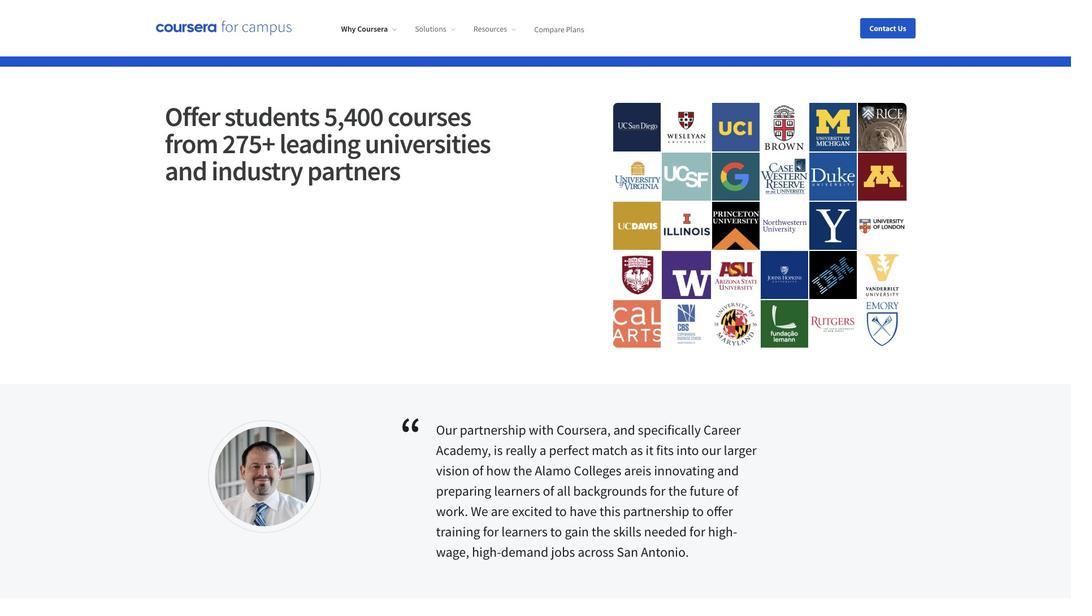 Task type: vqa. For each thing, say whether or not it's contained in the screenshot.
'Why Coursera'
yes



Task type: describe. For each thing, give the bounding box(es) containing it.
contact us button
[[860, 18, 915, 38]]

us
[[898, 23, 906, 33]]

antonio.
[[641, 543, 689, 561]]

demand
[[501, 543, 548, 561]]

coursera,
[[557, 421, 611, 439]]

academy,
[[436, 442, 491, 459]]

training
[[436, 523, 480, 540]]

leading
[[279, 127, 360, 161]]

areis
[[624, 462, 651, 479]]

luke d. image
[[215, 427, 314, 526]]

1 horizontal spatial the
[[592, 523, 610, 540]]

0 horizontal spatial for
[[483, 523, 499, 540]]

backgrounds
[[573, 482, 647, 500]]

perfect
[[549, 442, 589, 459]]

jobs
[[551, 543, 575, 561]]

innovating
[[654, 462, 714, 479]]

offer
[[165, 100, 220, 133]]

really
[[506, 442, 537, 459]]

1 horizontal spatial of
[[543, 482, 554, 500]]

as
[[630, 442, 643, 459]]

why coursera link
[[341, 24, 397, 34]]

from
[[165, 127, 218, 161]]

excited
[[512, 503, 552, 520]]

into
[[676, 442, 699, 459]]

1 vertical spatial the
[[668, 482, 687, 500]]

are
[[491, 503, 509, 520]]

partners
[[307, 154, 400, 188]]

5,400
[[324, 100, 383, 133]]

all
[[557, 482, 571, 500]]

our partnership with coursera, and specifically career academy, is really a perfect match as it fits into our larger vision of how the alamo colleges areis innovating and preparing learners of all backgrounds for the future of work. we are excited to have this partnership to offer training for learners to gain the skills needed for high- wage, high-demand jobs across san antonio.
[[436, 421, 757, 561]]

plans
[[566, 24, 584, 34]]

to left offer
[[692, 503, 704, 520]]

our
[[702, 442, 721, 459]]

specifically
[[638, 421, 701, 439]]

match
[[592, 442, 628, 459]]

solutions link
[[415, 24, 455, 34]]

gain
[[565, 523, 589, 540]]

compare plans
[[534, 24, 584, 34]]

offer
[[707, 503, 733, 520]]

275+
[[222, 127, 275, 161]]

0 vertical spatial high-
[[708, 523, 737, 540]]

needed
[[644, 523, 687, 540]]

1 horizontal spatial for
[[650, 482, 666, 500]]

universities
[[365, 127, 491, 161]]

1 vertical spatial partnership
[[623, 503, 689, 520]]

1 vertical spatial learners
[[502, 523, 548, 540]]

2 horizontal spatial for
[[690, 523, 705, 540]]

2 horizontal spatial and
[[717, 462, 739, 479]]

thirty logos from well known universities image
[[613, 103, 906, 348]]



Task type: locate. For each thing, give the bounding box(es) containing it.
for right needed
[[690, 523, 705, 540]]

to left gain
[[550, 523, 562, 540]]

1 vertical spatial high-
[[472, 543, 501, 561]]

to
[[555, 503, 567, 520], [692, 503, 704, 520], [550, 523, 562, 540]]

contact us
[[869, 23, 906, 33]]

san
[[617, 543, 638, 561]]

learners up demand at the bottom
[[502, 523, 548, 540]]

a
[[539, 442, 546, 459]]

of up offer
[[727, 482, 738, 500]]

wage,
[[436, 543, 469, 561]]

we
[[471, 503, 488, 520]]

0 vertical spatial the
[[513, 462, 532, 479]]

coursera
[[357, 24, 388, 34]]

partnership up is
[[460, 421, 526, 439]]

the down innovating
[[668, 482, 687, 500]]

compare plans link
[[534, 24, 584, 34]]

students
[[224, 100, 319, 133]]

future
[[690, 482, 724, 500]]

0 vertical spatial learners
[[494, 482, 540, 500]]

and up 'as'
[[613, 421, 635, 439]]

resources
[[473, 24, 507, 34]]

1 horizontal spatial and
[[613, 421, 635, 439]]

have
[[570, 503, 597, 520]]

industry
[[211, 154, 303, 188]]

2 horizontal spatial of
[[727, 482, 738, 500]]

preparing
[[436, 482, 491, 500]]

high- down offer
[[708, 523, 737, 540]]

0 horizontal spatial the
[[513, 462, 532, 479]]

and inside "offer students 5,400 courses from 275+ leading universities and industry partners"
[[165, 154, 207, 188]]

0 vertical spatial and
[[165, 154, 207, 188]]

and
[[165, 154, 207, 188], [613, 421, 635, 439], [717, 462, 739, 479]]

of left how
[[472, 462, 484, 479]]

with
[[529, 421, 554, 439]]

2 vertical spatial and
[[717, 462, 739, 479]]

0 horizontal spatial partnership
[[460, 421, 526, 439]]

work.
[[436, 503, 468, 520]]

career
[[704, 421, 741, 439]]

and down the offer
[[165, 154, 207, 188]]

high-
[[708, 523, 737, 540], [472, 543, 501, 561]]

solutions
[[415, 24, 446, 34]]

for down are
[[483, 523, 499, 540]]

2 horizontal spatial the
[[668, 482, 687, 500]]

why
[[341, 24, 356, 34]]

alamo
[[535, 462, 571, 479]]

compare
[[534, 24, 564, 34]]

offer students 5,400 courses from 275+ leading universities and industry partners
[[165, 100, 491, 188]]

1 horizontal spatial high-
[[708, 523, 737, 540]]

why coursera
[[341, 24, 388, 34]]

of
[[472, 462, 484, 479], [543, 482, 554, 500], [727, 482, 738, 500]]

partnership
[[460, 421, 526, 439], [623, 503, 689, 520]]

resources link
[[473, 24, 516, 34]]

high- right 'wage,'
[[472, 543, 501, 561]]

contact
[[869, 23, 896, 33]]

0 horizontal spatial high-
[[472, 543, 501, 561]]

learners
[[494, 482, 540, 500], [502, 523, 548, 540]]

our
[[436, 421, 457, 439]]

partnership up needed
[[623, 503, 689, 520]]

the
[[513, 462, 532, 479], [668, 482, 687, 500], [592, 523, 610, 540]]

coursera for campus image
[[156, 20, 291, 36]]

the up across
[[592, 523, 610, 540]]

learners up excited on the bottom
[[494, 482, 540, 500]]

2 vertical spatial the
[[592, 523, 610, 540]]

how
[[486, 462, 511, 479]]

is
[[494, 442, 503, 459]]

1 horizontal spatial partnership
[[623, 503, 689, 520]]

to down all
[[555, 503, 567, 520]]

across
[[578, 543, 614, 561]]

0 vertical spatial partnership
[[460, 421, 526, 439]]

it
[[646, 442, 654, 459]]

and down larger
[[717, 462, 739, 479]]

courses
[[388, 100, 471, 133]]

skills
[[613, 523, 641, 540]]

0 horizontal spatial and
[[165, 154, 207, 188]]

for
[[650, 482, 666, 500], [483, 523, 499, 540], [690, 523, 705, 540]]

for down areis
[[650, 482, 666, 500]]

colleges
[[574, 462, 621, 479]]

larger
[[724, 442, 757, 459]]

this
[[600, 503, 620, 520]]

0 horizontal spatial of
[[472, 462, 484, 479]]

of left all
[[543, 482, 554, 500]]

the down really in the bottom of the page
[[513, 462, 532, 479]]

vision
[[436, 462, 470, 479]]

fits
[[656, 442, 674, 459]]

1 vertical spatial and
[[613, 421, 635, 439]]



